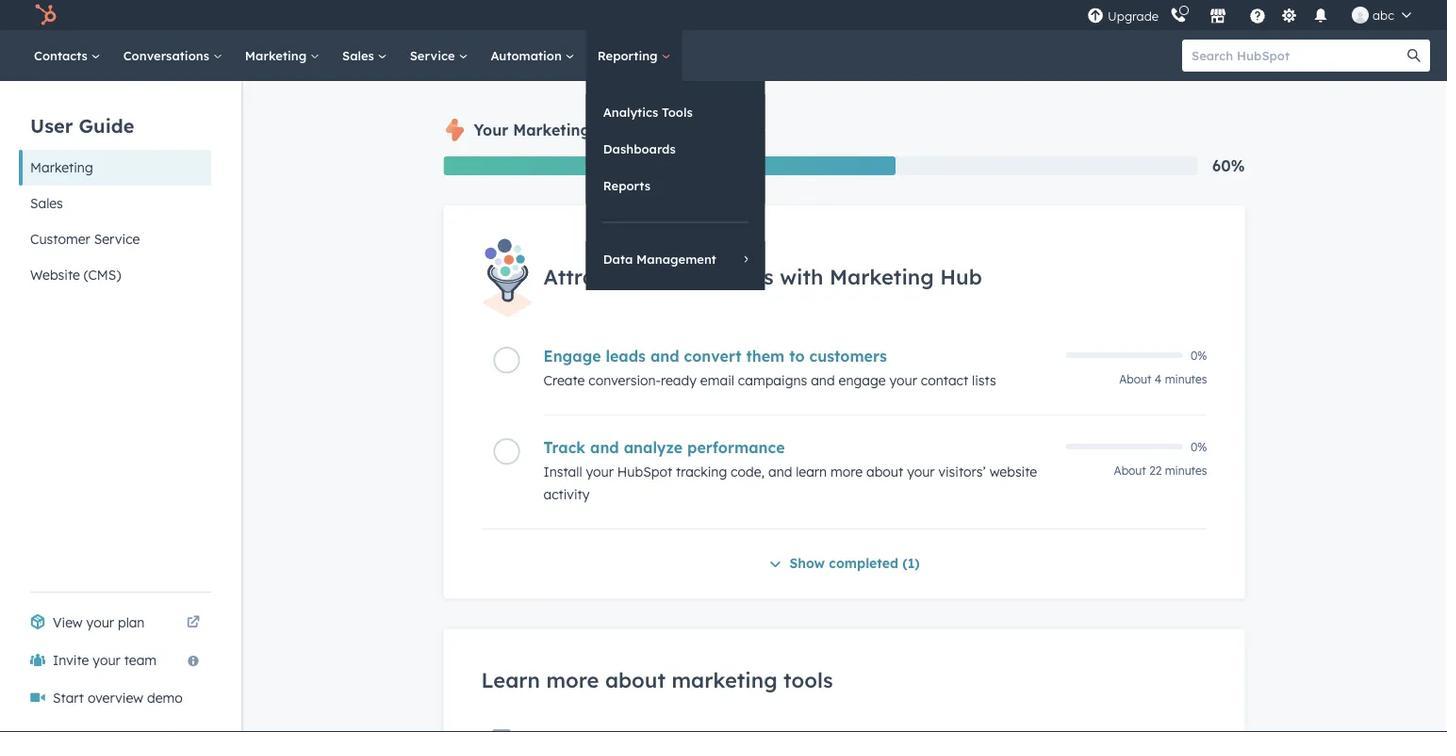 Task type: vqa. For each thing, say whether or not it's contained in the screenshot.
Service menu
no



Task type: describe. For each thing, give the bounding box(es) containing it.
0% for engage leads and convert them to customers
[[1191, 349, 1208, 363]]

automation
[[491, 48, 566, 63]]

attract
[[544, 264, 615, 289]]

about inside track and analyze performance install your hubspot tracking code, and learn more about your visitors' website activity
[[867, 464, 904, 481]]

attract new customers with marketing hub
[[544, 264, 983, 289]]

user
[[30, 114, 73, 137]]

show
[[790, 556, 825, 572]]

abc button
[[1341, 0, 1423, 30]]

reporting menu
[[586, 81, 766, 291]]

create
[[544, 373, 585, 389]]

about 4 minutes
[[1120, 373, 1208, 387]]

data
[[603, 251, 633, 267]]

guide
[[79, 114, 134, 137]]

hubspot link
[[23, 4, 71, 26]]

hubspot image
[[34, 4, 57, 26]]

60%
[[1213, 157, 1246, 175]]

data management
[[603, 251, 717, 267]]

them
[[747, 347, 785, 366]]

marketplaces image
[[1210, 8, 1227, 25]]

tracking
[[676, 464, 727, 481]]

0 horizontal spatial more
[[547, 668, 599, 694]]

about 22 minutes
[[1115, 464, 1208, 478]]

start
[[53, 690, 84, 707]]

invite your team button
[[19, 642, 211, 680]]

marketing button
[[19, 150, 211, 186]]

start overview demo
[[53, 690, 183, 707]]

minutes for engage leads and convert them to customers
[[1166, 373, 1208, 387]]

your marketing tools progress
[[474, 121, 702, 140]]

0 horizontal spatial customers
[[669, 264, 774, 289]]

(cms)
[[84, 267, 121, 283]]

help button
[[1242, 0, 1274, 30]]

engage leads and convert them to customers button
[[544, 347, 1055, 366]]

learn
[[482, 668, 540, 694]]

service inside 'link'
[[410, 48, 459, 63]]

website (cms) button
[[19, 258, 211, 293]]

customers inside engage leads and convert them to customers create conversion-ready email campaigns and engage your contact lists
[[810, 347, 887, 366]]

management
[[637, 251, 717, 267]]

with
[[780, 264, 824, 289]]

(1)
[[903, 556, 920, 572]]

overview
[[88, 690, 143, 707]]

user guide views element
[[19, 81, 211, 293]]

analytics tools
[[603, 104, 693, 120]]

marketing
[[672, 668, 778, 694]]

view
[[53, 615, 83, 632]]

upgrade
[[1108, 8, 1159, 24]]

invite your team
[[53, 653, 157, 669]]

team
[[124, 653, 157, 669]]

your left plan
[[86, 615, 114, 632]]

code,
[[731, 464, 765, 481]]

leads
[[606, 347, 646, 366]]

about for track and analyze performance
[[1115, 464, 1147, 478]]

reports link
[[586, 168, 766, 204]]

about for engage leads and convert them to customers
[[1120, 373, 1152, 387]]

hubspot
[[618, 464, 673, 481]]

track
[[544, 439, 586, 458]]

service link
[[399, 30, 480, 81]]

customer
[[30, 231, 90, 248]]

marketing link
[[234, 30, 331, 81]]

search image
[[1408, 49, 1422, 62]]

calling icon image
[[1171, 7, 1188, 24]]

website
[[30, 267, 80, 283]]

new
[[621, 264, 663, 289]]

completed
[[829, 556, 899, 572]]

your inside engage leads and convert them to customers create conversion-ready email campaigns and engage your contact lists
[[890, 373, 918, 389]]

0 vertical spatial tools
[[595, 121, 632, 140]]

learn
[[796, 464, 827, 481]]

install
[[544, 464, 583, 481]]

plan
[[118, 615, 145, 632]]

calling icon button
[[1163, 3, 1195, 28]]

website
[[990, 464, 1038, 481]]

visitors'
[[939, 464, 987, 481]]



Task type: locate. For each thing, give the bounding box(es) containing it.
about left "marketing"
[[605, 668, 666, 694]]

view your plan
[[53, 615, 145, 632]]

user guide
[[30, 114, 134, 137]]

automation link
[[480, 30, 586, 81]]

0% up about 22 minutes
[[1191, 440, 1208, 454]]

1 horizontal spatial more
[[831, 464, 863, 481]]

more inside track and analyze performance install your hubspot tracking code, and learn more about your visitors' website activity
[[831, 464, 863, 481]]

0 vertical spatial minutes
[[1166, 373, 1208, 387]]

sales
[[342, 48, 378, 63], [30, 195, 63, 212]]

0% up about 4 minutes
[[1191, 349, 1208, 363]]

sales inside button
[[30, 195, 63, 212]]

view your plan link
[[19, 605, 211, 642]]

minutes for track and analyze performance
[[1166, 464, 1208, 478]]

tools down analytics
[[595, 121, 632, 140]]

contacts
[[34, 48, 91, 63]]

1 vertical spatial customers
[[810, 347, 887, 366]]

customers
[[669, 264, 774, 289], [810, 347, 887, 366]]

0 vertical spatial about
[[867, 464, 904, 481]]

data management link
[[586, 241, 766, 277]]

engage leads and convert them to customers create conversion-ready email campaigns and engage your contact lists
[[544, 347, 997, 389]]

hub
[[941, 264, 983, 289]]

0%
[[1191, 349, 1208, 363], [1191, 440, 1208, 454]]

tools right "marketing"
[[784, 668, 834, 694]]

about
[[867, 464, 904, 481], [605, 668, 666, 694]]

Search HubSpot search field
[[1183, 40, 1414, 72]]

0 vertical spatial more
[[831, 464, 863, 481]]

marketing left hub
[[830, 264, 934, 289]]

dashboards
[[603, 141, 676, 157]]

settings image
[[1282, 8, 1298, 25]]

engage
[[544, 347, 601, 366]]

your left the team
[[93, 653, 121, 669]]

tools
[[662, 104, 693, 120]]

search button
[[1399, 40, 1431, 72]]

invite
[[53, 653, 89, 669]]

marketplaces button
[[1199, 0, 1239, 30]]

0 horizontal spatial tools
[[595, 121, 632, 140]]

sales up the customer
[[30, 195, 63, 212]]

your marketing tools progress progress bar
[[444, 157, 896, 175]]

conversations
[[123, 48, 213, 63]]

demo
[[147, 690, 183, 707]]

abc
[[1373, 7, 1395, 23]]

your
[[890, 373, 918, 389], [586, 464, 614, 481], [908, 464, 935, 481], [86, 615, 114, 632], [93, 653, 121, 669]]

sales button
[[19, 186, 211, 222]]

menu containing abc
[[1086, 0, 1425, 30]]

and up ready on the bottom left
[[651, 347, 680, 366]]

about
[[1120, 373, 1152, 387], [1115, 464, 1147, 478]]

your inside button
[[93, 653, 121, 669]]

marketing down user in the left top of the page
[[30, 159, 93, 176]]

customer service button
[[19, 222, 211, 258]]

track and analyze performance button
[[544, 439, 1055, 458]]

and
[[651, 347, 680, 366], [811, 373, 835, 389], [590, 439, 619, 458], [769, 464, 793, 481]]

service inside button
[[94, 231, 140, 248]]

upgrade image
[[1088, 8, 1105, 25]]

settings link
[[1278, 5, 1302, 25]]

contacts link
[[23, 30, 112, 81]]

1 vertical spatial minutes
[[1166, 464, 1208, 478]]

conversations link
[[112, 30, 234, 81]]

0 horizontal spatial about
[[605, 668, 666, 694]]

22
[[1150, 464, 1162, 478]]

0 vertical spatial 0%
[[1191, 349, 1208, 363]]

analytics
[[603, 104, 659, 120]]

about right learn
[[867, 464, 904, 481]]

customers up engage
[[810, 347, 887, 366]]

minutes right 4
[[1166, 373, 1208, 387]]

to
[[790, 347, 805, 366]]

0 vertical spatial customers
[[669, 264, 774, 289]]

0% for track and analyze performance
[[1191, 440, 1208, 454]]

and right track
[[590, 439, 619, 458]]

about left 22
[[1115, 464, 1147, 478]]

engage
[[839, 373, 886, 389]]

your left 'visitors''
[[908, 464, 935, 481]]

ready
[[661, 373, 697, 389]]

1 vertical spatial sales
[[30, 195, 63, 212]]

0 vertical spatial sales
[[342, 48, 378, 63]]

show completed (1)
[[790, 556, 920, 572]]

help image
[[1250, 8, 1267, 25]]

sales right marketing link
[[342, 48, 378, 63]]

reports
[[603, 178, 651, 193]]

1 horizontal spatial sales
[[342, 48, 378, 63]]

contact
[[921, 373, 969, 389]]

service right sales link
[[410, 48, 459, 63]]

about left 4
[[1120, 373, 1152, 387]]

and down track and analyze performance button
[[769, 464, 793, 481]]

more
[[831, 464, 863, 481], [547, 668, 599, 694]]

customer service
[[30, 231, 140, 248]]

marketing left sales link
[[245, 48, 310, 63]]

website (cms)
[[30, 267, 121, 283]]

notifications button
[[1306, 0, 1338, 30]]

1 vertical spatial more
[[547, 668, 599, 694]]

1 vertical spatial about
[[1115, 464, 1147, 478]]

conversion-
[[589, 373, 661, 389]]

1 0% from the top
[[1191, 349, 1208, 363]]

0 vertical spatial about
[[1120, 373, 1152, 387]]

link opens in a new window image
[[187, 612, 200, 635], [187, 617, 200, 630]]

menu
[[1086, 0, 1425, 30]]

your right install
[[586, 464, 614, 481]]

dashboards link
[[586, 131, 766, 167]]

campaigns
[[738, 373, 808, 389]]

2 minutes from the top
[[1166, 464, 1208, 478]]

notifications image
[[1313, 8, 1330, 25]]

your right engage
[[890, 373, 918, 389]]

1 vertical spatial service
[[94, 231, 140, 248]]

reporting
[[598, 48, 662, 63]]

1 horizontal spatial customers
[[810, 347, 887, 366]]

tools
[[595, 121, 632, 140], [784, 668, 834, 694]]

performance
[[688, 439, 785, 458]]

marketing inside button
[[30, 159, 93, 176]]

1 vertical spatial 0%
[[1191, 440, 1208, 454]]

1 link opens in a new window image from the top
[[187, 612, 200, 635]]

email
[[701, 373, 735, 389]]

0 horizontal spatial sales
[[30, 195, 63, 212]]

and down engage leads and convert them to customers button
[[811, 373, 835, 389]]

minutes
[[1166, 373, 1208, 387], [1166, 464, 1208, 478]]

convert
[[684, 347, 742, 366]]

2 link opens in a new window image from the top
[[187, 617, 200, 630]]

gary orlando image
[[1353, 7, 1370, 24]]

analytics tools link
[[586, 94, 766, 130]]

1 horizontal spatial tools
[[784, 668, 834, 694]]

lists
[[973, 373, 997, 389]]

marketing right 'your'
[[513, 121, 591, 140]]

show completed (1) button
[[769, 553, 920, 577]]

learn more about marketing tools
[[482, 668, 834, 694]]

0 vertical spatial service
[[410, 48, 459, 63]]

1 minutes from the top
[[1166, 373, 1208, 387]]

1 vertical spatial tools
[[784, 668, 834, 694]]

1 vertical spatial about
[[605, 668, 666, 694]]

activity
[[544, 487, 590, 503]]

sales link
[[331, 30, 399, 81]]

0 horizontal spatial service
[[94, 231, 140, 248]]

reporting link
[[586, 30, 682, 81]]

progress
[[637, 121, 702, 140]]

1 horizontal spatial service
[[410, 48, 459, 63]]

1 horizontal spatial about
[[867, 464, 904, 481]]

minutes right 22
[[1166, 464, 1208, 478]]

your
[[474, 121, 509, 140]]

marketing
[[245, 48, 310, 63], [513, 121, 591, 140], [30, 159, 93, 176], [830, 264, 934, 289]]

customers right "new"
[[669, 264, 774, 289]]

service
[[410, 48, 459, 63], [94, 231, 140, 248]]

start overview demo link
[[19, 680, 211, 718]]

service down sales button on the top
[[94, 231, 140, 248]]

2 0% from the top
[[1191, 440, 1208, 454]]



